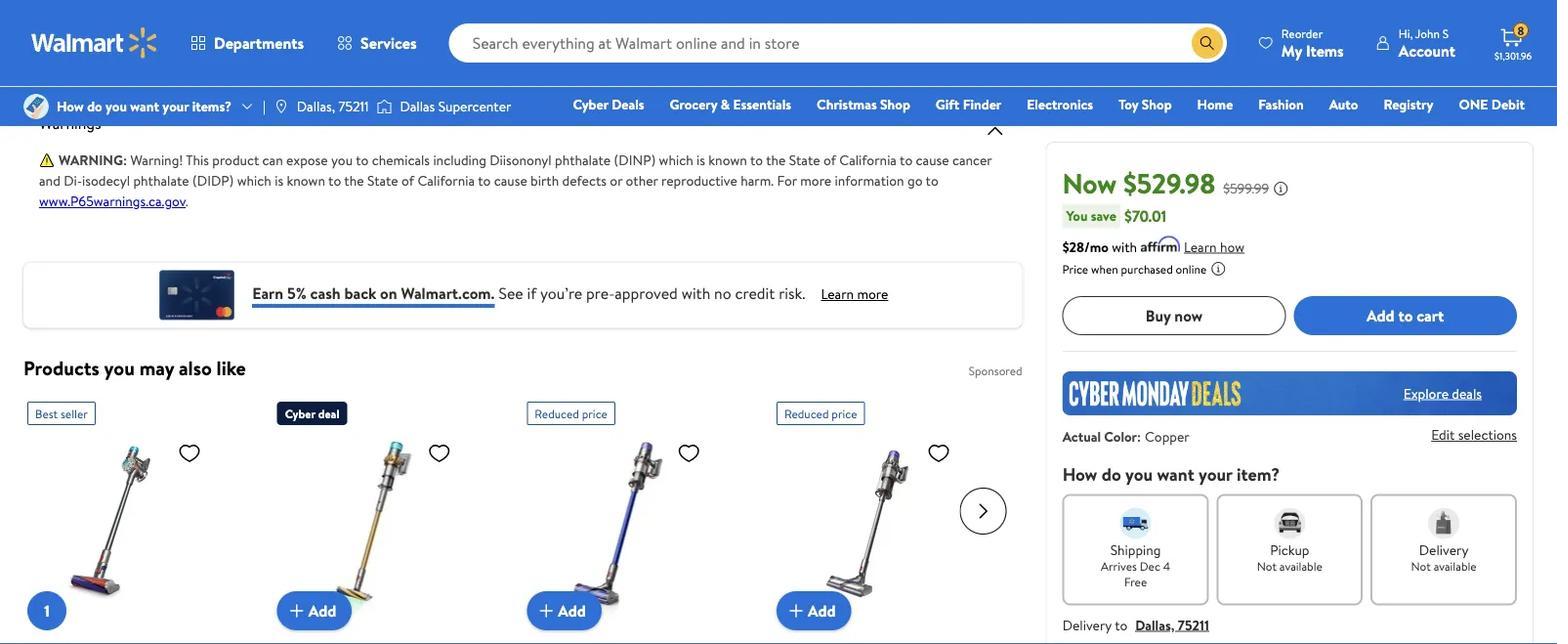Task type: describe. For each thing, give the bounding box(es) containing it.
affirm image
[[1142, 236, 1181, 251]]

pickup not available
[[1258, 540, 1323, 574]]

gift
[[936, 95, 960, 114]]

you down :
[[1126, 462, 1153, 486]]

dyson v11 cordless vacuum cleaner | blue | new image
[[527, 433, 709, 615]]

5%
[[287, 283, 307, 304]]

back
[[344, 283, 377, 304]]

to up harm.
[[750, 151, 763, 170]]

1 horizontal spatial with
[[1112, 237, 1138, 256]]

intent image for shipping image
[[1120, 507, 1152, 539]]

you
[[1067, 206, 1088, 225]]

1 vertical spatial state
[[367, 172, 398, 191]]

3 product group from the left
[[527, 394, 750, 644]]

grocery & essentials
[[670, 95, 792, 114]]

free
[[1125, 573, 1147, 590]]

add to cart button
[[1294, 296, 1518, 335]]

8
[[1518, 22, 1525, 39]]

$28/mo with
[[1063, 237, 1138, 256]]

go
[[908, 172, 923, 191]]

warning image
[[39, 153, 55, 168]]

delivery for to
[[1063, 615, 1112, 634]]

price for 2nd the product group from right
[[582, 406, 608, 422]]

your for item?
[[1199, 462, 1233, 486]]

buy now button
[[1063, 296, 1286, 335]]

buy
[[1146, 304, 1171, 326]]

shop for toy shop
[[1142, 95, 1172, 114]]

now $529.98
[[1063, 164, 1216, 202]]

walmart+
[[1467, 122, 1525, 141]]

want for item?
[[1157, 462, 1195, 486]]

1 button
[[27, 592, 66, 631]]

fashion link
[[1250, 94, 1313, 115]]

online
[[1176, 261, 1207, 277]]

want for items?
[[130, 97, 159, 116]]

to down the free
[[1115, 615, 1128, 634]]

toy
[[1119, 95, 1139, 114]]

Walmart Site-Wide search field
[[449, 23, 1227, 63]]

grocery
[[670, 95, 718, 114]]

reorder my items
[[1282, 25, 1344, 61]]

other
[[626, 172, 658, 191]]

cash
[[310, 283, 341, 304]]

add for 2nd the product group from right
[[558, 600, 586, 622]]

for
[[777, 172, 797, 191]]

dyson v15 detect absolute vacuum | iron/gold | new image
[[277, 433, 459, 615]]

0 horizontal spatial which
[[237, 172, 272, 191]]

toy shop link
[[1110, 94, 1181, 115]]

dec
[[1140, 558, 1161, 574]]

harm.
[[741, 172, 774, 191]]

purchased
[[1122, 261, 1174, 277]]

defects
[[562, 172, 607, 191]]

0 vertical spatial which
[[659, 151, 694, 170]]

cyber deal
[[285, 406, 340, 422]]

electronics link
[[1019, 94, 1102, 115]]

toy shop
[[1119, 95, 1172, 114]]

auto link
[[1321, 94, 1368, 115]]

debit
[[1492, 95, 1525, 114]]

edit
[[1432, 425, 1455, 444]]

deals
[[1453, 384, 1482, 403]]

to left the chemicals
[[356, 151, 369, 170]]

cyber deals
[[573, 95, 645, 114]]

price when purchased online
[[1063, 261, 1207, 277]]

add button for dyson outsize plus cordless vacuum cleaner | nickel | new image
[[777, 592, 852, 631]]

add to cart image for reduced price
[[785, 600, 808, 623]]

also
[[179, 354, 212, 382]]

capital one  earn 5% cash back on walmart.com. see if you're pre-approved with no credit risk. learn more element
[[821, 284, 889, 305]]

0 vertical spatial of
[[824, 151, 836, 170]]

learn how
[[1185, 237, 1245, 256]]

 image for how do you want your items?
[[23, 94, 49, 119]]

warnings
[[39, 112, 101, 134]]

&
[[721, 95, 730, 114]]

learn more
[[821, 285, 889, 304]]

gift finder
[[936, 95, 1002, 114]]

best seller
[[35, 406, 88, 422]]

including
[[433, 151, 487, 170]]

delivery to dallas, 75211
[[1063, 615, 1210, 634]]

capitalone image
[[158, 271, 237, 321]]

john
[[1416, 25, 1440, 42]]

pre-
[[586, 283, 615, 304]]

Search search field
[[449, 23, 1227, 63]]

fashion
[[1259, 95, 1304, 114]]

$70.01
[[1125, 205, 1167, 226]]

to right go
[[926, 172, 939, 191]]

1
[[44, 600, 50, 622]]

next slide for products you may also like list image
[[960, 488, 1007, 535]]

you save $70.01
[[1067, 205, 1167, 226]]

one debit link
[[1451, 94, 1534, 115]]

reduced price for 2nd the product group from right
[[535, 406, 608, 422]]

0 horizontal spatial with
[[682, 283, 711, 304]]

reduced for 'dyson v11 cordless vacuum cleaner | blue | new' image
[[535, 406, 579, 422]]

to down including
[[478, 172, 491, 191]]

earn
[[252, 283, 284, 304]]

cyber for cyber deal
[[285, 406, 315, 422]]

0 horizontal spatial of
[[402, 172, 414, 191]]

1 vertical spatial is
[[275, 172, 284, 191]]

actual color : copper
[[1063, 427, 1190, 446]]

departments
[[214, 32, 304, 54]]

0 vertical spatial is
[[697, 151, 706, 170]]

cyber for cyber deals
[[573, 95, 609, 114]]

departments button
[[174, 20, 321, 66]]

shop for christmas shop
[[881, 95, 911, 114]]

item?
[[1237, 462, 1280, 486]]

warnings image
[[984, 119, 1007, 143]]

you're
[[540, 283, 583, 304]]

 image for dallas, 75211
[[273, 99, 289, 114]]

shipping
[[1111, 540, 1161, 559]]

search icon image
[[1200, 35, 1216, 51]]

$529.98
[[1124, 164, 1216, 202]]

essentials
[[733, 95, 792, 114]]

learn for learn how
[[1185, 237, 1217, 256]]

now
[[1063, 164, 1117, 202]]

you left may at the left of page
[[104, 354, 135, 382]]

when
[[1092, 261, 1119, 277]]

approved
[[615, 283, 678, 304]]

to inside button
[[1399, 304, 1414, 326]]

on
[[380, 283, 397, 304]]

2 product group from the left
[[277, 394, 500, 644]]

products you may also like
[[23, 354, 246, 382]]



Task type: locate. For each thing, give the bounding box(es) containing it.
2 price from the left
[[832, 406, 858, 422]]

2 available from the left
[[1434, 558, 1477, 574]]

how up warning:
[[57, 97, 84, 116]]

christmas shop
[[817, 95, 911, 114]]

cyber left deals
[[573, 95, 609, 114]]

best
[[35, 406, 58, 422]]

1 horizontal spatial want
[[1157, 462, 1195, 486]]

phthalate up defects
[[555, 151, 611, 170]]

reduced for dyson outsize plus cordless vacuum cleaner | nickel | new image
[[785, 406, 829, 422]]

4 product group from the left
[[777, 394, 999, 644]]

0 horizontal spatial add to cart image
[[285, 600, 308, 623]]

1 horizontal spatial known
[[709, 151, 747, 170]]

1 vertical spatial how
[[1063, 462, 1098, 486]]

my
[[1282, 40, 1303, 61]]

www.p65warnings.ca.gov link
[[39, 192, 186, 211]]

add button
[[277, 592, 352, 631], [527, 592, 602, 631], [777, 592, 852, 631]]

0 horizontal spatial cyber
[[285, 406, 315, 422]]

dallas, down the free
[[1136, 615, 1175, 634]]

1 horizontal spatial cause
[[916, 151, 949, 170]]

1 horizontal spatial california
[[840, 151, 897, 170]]

0 vertical spatial state
[[789, 151, 820, 170]]

1 vertical spatial delivery
[[1063, 615, 1112, 634]]

1 vertical spatial want
[[1157, 462, 1195, 486]]

how
[[57, 97, 84, 116], [1063, 462, 1098, 486]]

cause down diisononyl
[[494, 172, 527, 191]]

0 vertical spatial cause
[[916, 151, 949, 170]]

shop right toy
[[1142, 95, 1172, 114]]

earn 5% cash back on walmart.com. see if you're pre-approved with no credit risk.
[[252, 283, 806, 304]]

more inside warning! this product can expose you to chemicals including diisononyl phthalate (dinp) which is known to the state of california to cause cancer and di-isodecyl phthalate (didp) which is known to the state of california to cause birth defects or other reproductive harm. for more information go to www.p65warnings.ca.gov .
[[801, 172, 832, 191]]

your for items?
[[163, 97, 189, 116]]

intent image for delivery image
[[1429, 507, 1460, 539]]

add for 1st the product group from the right
[[808, 600, 836, 622]]

1 vertical spatial cyber
[[285, 406, 315, 422]]

not inside delivery not available
[[1412, 558, 1431, 574]]

$599.99
[[1224, 178, 1270, 197]]

seller
[[61, 406, 88, 422]]

learn right risk. at the right top of the page
[[821, 285, 854, 304]]

0 horizontal spatial dallas,
[[297, 97, 335, 116]]

1 horizontal spatial do
[[1102, 462, 1122, 486]]

1 horizontal spatial more
[[857, 285, 889, 304]]

not down intent image for pickup
[[1258, 558, 1277, 574]]

0 vertical spatial dallas,
[[297, 97, 335, 116]]

1 horizontal spatial price
[[832, 406, 858, 422]]

2 horizontal spatial add button
[[777, 592, 852, 631]]

you right expose
[[331, 151, 353, 170]]

1 reduced price from the left
[[535, 406, 608, 422]]

one
[[1459, 95, 1489, 114]]

available down intent image for pickup
[[1280, 558, 1323, 574]]

2 add to cart image from the left
[[785, 600, 808, 623]]

risk.
[[779, 283, 806, 304]]

the up for
[[766, 151, 786, 170]]

0 horizontal spatial delivery
[[1063, 615, 1112, 634]]

0 horizontal spatial reduced
[[535, 406, 579, 422]]

add for third the product group from the right
[[308, 600, 336, 622]]

do for how do you want your items?
[[87, 97, 102, 116]]

1 horizontal spatial delivery
[[1420, 540, 1469, 559]]

how for how do you want your item?
[[1063, 462, 1098, 486]]

0 horizontal spatial want
[[130, 97, 159, 116]]

1 price from the left
[[582, 406, 608, 422]]

buy now
[[1146, 304, 1203, 326]]

reorder
[[1282, 25, 1323, 42]]

to down dallas, 75211
[[328, 172, 341, 191]]

0 horizontal spatial reduced price
[[535, 406, 608, 422]]

how do you want your item?
[[1063, 462, 1280, 486]]

walmart image
[[31, 27, 158, 59]]

available inside pickup not available
[[1280, 558, 1323, 574]]

0 vertical spatial learn
[[1185, 237, 1217, 256]]

0 vertical spatial your
[[163, 97, 189, 116]]

known
[[709, 151, 747, 170], [287, 172, 325, 191]]

1 horizontal spatial state
[[789, 151, 820, 170]]

0 horizontal spatial state
[[367, 172, 398, 191]]

0 horizontal spatial california
[[418, 172, 475, 191]]

cyber monday deals image
[[1063, 371, 1518, 415]]

which up reproductive
[[659, 151, 694, 170]]

california down including
[[418, 172, 475, 191]]

1 vertical spatial cause
[[494, 172, 527, 191]]

do up warning:
[[87, 97, 102, 116]]

1 vertical spatial which
[[237, 172, 272, 191]]

1 vertical spatial with
[[682, 283, 711, 304]]

1 horizontal spatial reduced
[[785, 406, 829, 422]]

items
[[1306, 40, 1344, 61]]

grocery & essentials link
[[661, 94, 800, 115]]

delivery for not
[[1420, 540, 1469, 559]]

with
[[1112, 237, 1138, 256], [682, 283, 711, 304]]

services
[[361, 32, 417, 54]]

1 horizontal spatial is
[[697, 151, 706, 170]]

price for 1st the product group from the right
[[832, 406, 858, 422]]

add to favorites list, dyson v8 absolute cordless vacuum | silver/nickel | new image
[[178, 441, 201, 466]]

0 horizontal spatial learn
[[821, 285, 854, 304]]

2 reduced price from the left
[[785, 406, 858, 422]]

1 vertical spatial dallas,
[[1136, 615, 1175, 634]]

product group containing 1
[[27, 394, 250, 644]]

0 horizontal spatial phthalate
[[133, 172, 189, 191]]

1 horizontal spatial add to cart image
[[785, 600, 808, 623]]

your left items?
[[163, 97, 189, 116]]

how for how do you want your items?
[[57, 97, 84, 116]]

your left item?
[[1199, 462, 1233, 486]]

1 vertical spatial phthalate
[[133, 172, 189, 191]]

price
[[1063, 261, 1089, 277]]

deals
[[612, 95, 645, 114]]

california up information
[[840, 151, 897, 170]]

product group
[[27, 394, 250, 644], [277, 394, 500, 644], [527, 394, 750, 644], [777, 394, 999, 644]]

which
[[659, 151, 694, 170], [237, 172, 272, 191]]

to up go
[[900, 151, 913, 170]]

 image right the |
[[273, 99, 289, 114]]

cause up go
[[916, 151, 949, 170]]

1 horizontal spatial your
[[1199, 462, 1233, 486]]

$1,301.96
[[1495, 49, 1532, 62]]

1 horizontal spatial of
[[824, 151, 836, 170]]

0 horizontal spatial your
[[163, 97, 189, 116]]

1 horizontal spatial 75211
[[1178, 615, 1210, 634]]

available down intent image for delivery
[[1434, 558, 1477, 574]]

home
[[1198, 95, 1234, 114]]

you inside warning! this product can expose you to chemicals including diisononyl phthalate (dinp) which is known to the state of california to cause cancer and di-isodecyl phthalate (didp) which is known to the state of california to cause birth defects or other reproductive harm. for more information go to www.p65warnings.ca.gov .
[[331, 151, 353, 170]]

add to favorites list, dyson outsize plus cordless vacuum cleaner | nickel | new image
[[927, 441, 951, 466]]

75211
[[339, 97, 369, 116], [1178, 615, 1210, 634]]

dyson v8 absolute cordless vacuum | silver/nickel | new image
[[27, 433, 209, 615]]

 image up warning image
[[23, 94, 49, 119]]

2 shop from the left
[[1142, 95, 1172, 114]]

1 horizontal spatial  image
[[273, 99, 289, 114]]

cause
[[916, 151, 949, 170], [494, 172, 527, 191]]

1 shop from the left
[[881, 95, 911, 114]]

add to favorites list, dyson v11 cordless vacuum cleaner | blue | new image
[[678, 441, 701, 466]]

deal
[[318, 406, 340, 422]]

which down can
[[237, 172, 272, 191]]

available for pickup
[[1280, 558, 1323, 574]]

christmas shop link
[[808, 94, 919, 115]]

intent image for pickup image
[[1275, 507, 1306, 539]]

0 vertical spatial 75211
[[339, 97, 369, 116]]

learn for learn more
[[821, 285, 854, 304]]

2 reduced from the left
[[785, 406, 829, 422]]

1 vertical spatial more
[[857, 285, 889, 304]]

cyber inside the product group
[[285, 406, 315, 422]]

learn inside button
[[1185, 237, 1217, 256]]

delivery down the arrives
[[1063, 615, 1112, 634]]

dyson outsize plus cordless vacuum cleaner | nickel | new image
[[777, 433, 959, 615]]

the
[[766, 151, 786, 170], [344, 172, 364, 191]]

do down color
[[1102, 462, 1122, 486]]

0 horizontal spatial shop
[[881, 95, 911, 114]]

1 vertical spatial 75211
[[1178, 615, 1210, 634]]

explore
[[1404, 384, 1449, 403]]

christmas
[[817, 95, 877, 114]]

dallas
[[400, 97, 435, 116]]

state down the chemicals
[[367, 172, 398, 191]]

is down can
[[275, 172, 284, 191]]

explore deals link
[[1396, 376, 1490, 410]]

1 vertical spatial your
[[1199, 462, 1233, 486]]

finder
[[963, 95, 1002, 114]]

phthalate
[[555, 151, 611, 170], [133, 172, 189, 191]]

credit
[[735, 283, 775, 304]]

0 vertical spatial how
[[57, 97, 84, 116]]

birth
[[531, 172, 559, 191]]

more inside capital one  earn 5% cash back on walmart.com. see if you're pre-approved with no credit risk. learn more element
[[857, 285, 889, 304]]

home link
[[1189, 94, 1242, 115]]

cyber deals link
[[564, 94, 653, 115]]

state up for
[[789, 151, 820, 170]]

account
[[1399, 40, 1456, 61]]

you right the warnings
[[106, 97, 127, 116]]

phthalate down warning!
[[133, 172, 189, 191]]

learn up online
[[1185, 237, 1217, 256]]

add to cart image
[[285, 600, 308, 623], [785, 600, 808, 623]]

dallas, right the |
[[297, 97, 335, 116]]

how do you want your items?
[[57, 97, 232, 116]]

0 horizontal spatial do
[[87, 97, 102, 116]]

learn more about strikethrough prices image
[[1274, 180, 1289, 196]]

$28/mo
[[1063, 237, 1109, 256]]

1 not from the left
[[1258, 558, 1277, 574]]

di-
[[64, 172, 82, 191]]

more right risk. at the right top of the page
[[857, 285, 889, 304]]

available for delivery
[[1434, 558, 1477, 574]]

1 vertical spatial the
[[344, 172, 364, 191]]

not inside pickup not available
[[1258, 558, 1277, 574]]

hi, john s account
[[1399, 25, 1456, 61]]

with left the no in the left top of the page
[[682, 283, 711, 304]]

diisononyl
[[490, 151, 552, 170]]

0 vertical spatial delivery
[[1420, 540, 1469, 559]]

1 horizontal spatial dallas,
[[1136, 615, 1175, 634]]

0 horizontal spatial known
[[287, 172, 325, 191]]

known down expose
[[287, 172, 325, 191]]

learn how button
[[1185, 236, 1245, 257]]

more right for
[[801, 172, 832, 191]]

dallas, 75211 button
[[1136, 615, 1210, 634]]

add to cart
[[1367, 304, 1445, 326]]

services button
[[321, 20, 434, 66]]

cyber inside cyber deals link
[[573, 95, 609, 114]]

1 horizontal spatial the
[[766, 151, 786, 170]]

0 horizontal spatial available
[[1280, 558, 1323, 574]]

1 vertical spatial of
[[402, 172, 414, 191]]

1 horizontal spatial phthalate
[[555, 151, 611, 170]]

california
[[840, 151, 897, 170], [418, 172, 475, 191]]

1 vertical spatial known
[[287, 172, 325, 191]]

shop inside christmas shop link
[[881, 95, 911, 114]]

your
[[163, 97, 189, 116], [1199, 462, 1233, 486]]

1 horizontal spatial how
[[1063, 462, 1098, 486]]

add to cart image
[[535, 600, 558, 623]]

not for pickup
[[1258, 558, 1277, 574]]

want down copper
[[1157, 462, 1195, 486]]

0 vertical spatial want
[[130, 97, 159, 116]]

supercenter
[[438, 97, 511, 116]]

0 vertical spatial do
[[87, 97, 102, 116]]

dallas supercenter
[[400, 97, 511, 116]]

0 horizontal spatial not
[[1258, 558, 1277, 574]]

dallas, 75211
[[297, 97, 369, 116]]

want up warning!
[[130, 97, 159, 116]]

0 horizontal spatial price
[[582, 406, 608, 422]]

see
[[499, 283, 524, 304]]

0 horizontal spatial more
[[801, 172, 832, 191]]

chemicals
[[372, 151, 430, 170]]

add to cart image for cyber deal
[[285, 600, 308, 623]]

cyber left deal
[[285, 406, 315, 422]]

delivery inside delivery not available
[[1420, 540, 1469, 559]]

can
[[262, 151, 283, 170]]

 image
[[377, 97, 392, 116]]

how down actual
[[1063, 462, 1098, 486]]

0 vertical spatial more
[[801, 172, 832, 191]]

known up reproductive
[[709, 151, 747, 170]]

color
[[1105, 427, 1138, 446]]

learn
[[1185, 237, 1217, 256], [821, 285, 854, 304]]

more
[[801, 172, 832, 191], [857, 285, 889, 304]]

no
[[714, 283, 732, 304]]

selections
[[1459, 425, 1518, 444]]

legal information image
[[1211, 261, 1227, 276]]

0 horizontal spatial cause
[[494, 172, 527, 191]]

shipping arrives dec 4 free
[[1101, 540, 1171, 590]]

0 vertical spatial the
[[766, 151, 786, 170]]

of up information
[[824, 151, 836, 170]]

1 reduced from the left
[[535, 406, 579, 422]]

now
[[1175, 304, 1203, 326]]

not down intent image for delivery
[[1412, 558, 1431, 574]]

product
[[212, 151, 259, 170]]

1 horizontal spatial add button
[[527, 592, 602, 631]]

 image
[[23, 94, 49, 119], [273, 99, 289, 114]]

of down the chemicals
[[402, 172, 414, 191]]

0 vertical spatial with
[[1112, 237, 1138, 256]]

0 vertical spatial cyber
[[573, 95, 609, 114]]

0 horizontal spatial add button
[[277, 592, 352, 631]]

registry
[[1384, 95, 1434, 114]]

do for how do you want your item?
[[1102, 462, 1122, 486]]

available inside delivery not available
[[1434, 558, 1477, 574]]

1 vertical spatial do
[[1102, 462, 1122, 486]]

add button for 'dyson v11 cordless vacuum cleaner | blue | new' image
[[527, 592, 602, 631]]

items?
[[192, 97, 232, 116]]

not for delivery
[[1412, 558, 1431, 574]]

like
[[217, 354, 246, 382]]

0 horizontal spatial  image
[[23, 94, 49, 119]]

add inside button
[[1367, 304, 1395, 326]]

with up price when purchased online
[[1112, 237, 1138, 256]]

0 horizontal spatial is
[[275, 172, 284, 191]]

1 horizontal spatial available
[[1434, 558, 1477, 574]]

0 horizontal spatial 75211
[[339, 97, 369, 116]]

1 horizontal spatial learn
[[1185, 237, 1217, 256]]

warning:
[[59, 151, 130, 170]]

1 available from the left
[[1280, 558, 1323, 574]]

1 horizontal spatial shop
[[1142, 95, 1172, 114]]

s
[[1443, 25, 1449, 42]]

add button for dyson v15 detect absolute vacuum | iron/gold | new image
[[277, 592, 352, 631]]

1 vertical spatial learn
[[821, 285, 854, 304]]

|
[[263, 97, 266, 116]]

1 horizontal spatial cyber
[[573, 95, 609, 114]]

do
[[87, 97, 102, 116], [1102, 462, 1122, 486]]

0 vertical spatial california
[[840, 151, 897, 170]]

dallas,
[[297, 97, 335, 116], [1136, 615, 1175, 634]]

0 horizontal spatial the
[[344, 172, 364, 191]]

1 add to cart image from the left
[[285, 600, 308, 623]]

1 horizontal spatial which
[[659, 151, 694, 170]]

the down dallas, 75211
[[344, 172, 364, 191]]

3 add button from the left
[[777, 592, 852, 631]]

shop inside toy shop link
[[1142, 95, 1172, 114]]

2 not from the left
[[1412, 558, 1431, 574]]

this
[[186, 151, 209, 170]]

delivery not available
[[1412, 540, 1477, 574]]

1 horizontal spatial reduced price
[[785, 406, 858, 422]]

1 horizontal spatial not
[[1412, 558, 1431, 574]]

if
[[527, 283, 537, 304]]

delivery down intent image for delivery
[[1420, 540, 1469, 559]]

is up reproductive
[[697, 151, 706, 170]]

add to favorites list, dyson v15 detect absolute vacuum | iron/gold | new image
[[428, 441, 451, 466]]

1 vertical spatial california
[[418, 172, 475, 191]]

4
[[1164, 558, 1171, 574]]

shop right christmas
[[881, 95, 911, 114]]

1 add button from the left
[[277, 592, 352, 631]]

2 add button from the left
[[527, 592, 602, 631]]

expose
[[286, 151, 328, 170]]

1 product group from the left
[[27, 394, 250, 644]]

0 horizontal spatial how
[[57, 97, 84, 116]]

reduced price for 1st the product group from the right
[[785, 406, 858, 422]]

0 vertical spatial known
[[709, 151, 747, 170]]

to left "cart"
[[1399, 304, 1414, 326]]

0 vertical spatial phthalate
[[555, 151, 611, 170]]

cancer
[[953, 151, 992, 170]]



Task type: vqa. For each thing, say whether or not it's contained in the screenshot.
Supercenter
yes



